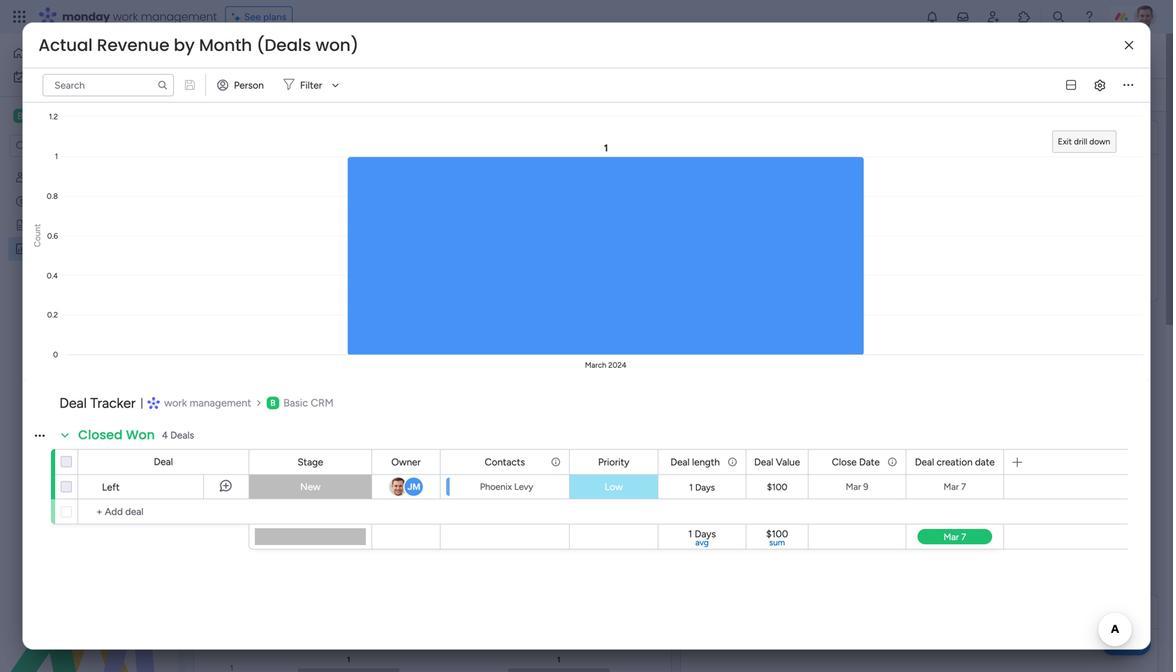 Task type: locate. For each thing, give the bounding box(es) containing it.
work
[[113, 9, 138, 24], [48, 71, 69, 83], [164, 397, 187, 410]]

1 vertical spatial dashboard
[[58, 243, 105, 255]]

0 vertical spatial 20.0%
[[619, 453, 646, 465]]

sales dashboard
[[210, 40, 397, 71], [33, 243, 105, 255]]

1 vertical spatial work
[[48, 71, 69, 83]]

deal tracker up getting started
[[33, 196, 86, 207]]

7
[[962, 482, 966, 493]]

crm up stage field
[[311, 397, 334, 410]]

1 left avg
[[688, 528, 693, 540]]

Actual Revenue by Month (Deals won) field
[[35, 34, 362, 57]]

20.0% down proposal : 20.0%
[[628, 502, 655, 513]]

work for monday
[[113, 9, 138, 24]]

work for my
[[48, 71, 69, 83]]

public dashboard image
[[15, 242, 28, 256]]

0 vertical spatial sales
[[210, 40, 269, 71]]

sales right public dashboard icon at the top left of the page
[[33, 243, 56, 255]]

0 horizontal spatial :
[[609, 477, 611, 489]]

20.0%
[[619, 453, 646, 465], [613, 477, 641, 489], [628, 502, 655, 513]]

mar 9
[[846, 482, 869, 493]]

20.0% down priority "field"
[[613, 477, 641, 489]]

Closed Won field
[[75, 426, 159, 445]]

2 mar from the left
[[944, 482, 959, 493]]

: down priority
[[609, 477, 611, 489]]

tracker
[[54, 196, 86, 207], [90, 395, 136, 412]]

getting
[[33, 219, 66, 231]]

Stage field
[[294, 455, 327, 470]]

1 horizontal spatial column information image
[[887, 457, 898, 468]]

b
[[17, 110, 23, 122], [270, 398, 276, 408]]

0 vertical spatial basic
[[32, 109, 59, 123]]

sales
[[210, 40, 269, 71], [33, 243, 56, 255]]

1 horizontal spatial mar
[[944, 482, 959, 493]]

1 days avg
[[688, 528, 716, 548]]

0 vertical spatial basic crm
[[32, 109, 86, 123]]

2 horizontal spatial work
[[164, 397, 187, 410]]

deal
[[33, 196, 52, 207], [59, 395, 87, 412], [154, 456, 173, 468], [671, 456, 690, 468], [755, 456, 774, 468], [915, 456, 935, 468]]

+ Add deal text field
[[85, 504, 242, 521]]

0 vertical spatial :
[[614, 453, 616, 465]]

: down low
[[623, 502, 625, 513]]

: for proposal
[[609, 477, 611, 489]]

deal creation date
[[915, 456, 995, 468]]

1 horizontal spatial dashboard
[[274, 40, 397, 71]]

mar 7
[[944, 482, 966, 493]]

1 mar from the left
[[846, 482, 861, 493]]

|
[[141, 397, 143, 410]]

sales up person popup button
[[210, 40, 269, 71]]

1 vertical spatial b
[[270, 398, 276, 408]]

0 vertical spatial crm
[[62, 109, 86, 123]]

deal up getting
[[33, 196, 52, 207]]

2 vertical spatial 20.0%
[[628, 502, 655, 513]]

see plans button
[[225, 6, 293, 27]]

1 connected board button
[[289, 84, 403, 106]]

1 vertical spatial :
[[609, 477, 611, 489]]

proposal : 20.0%
[[571, 477, 641, 489]]

0 vertical spatial days
[[695, 482, 715, 494]]

board
[[371, 89, 396, 101]]

deal tracker
[[33, 196, 86, 207], [59, 395, 136, 412]]

days down the length
[[695, 482, 715, 494]]

1
[[315, 89, 319, 101], [689, 482, 693, 494], [688, 528, 693, 540]]

mar for mar 9
[[846, 482, 861, 493]]

0 vertical spatial deal tracker
[[33, 196, 86, 207]]

none search field inside sales dashboard banner
[[417, 84, 544, 106]]

mar for mar 7
[[944, 482, 959, 493]]

2 horizontal spatial :
[[623, 502, 625, 513]]

mar left 7
[[944, 482, 959, 493]]

monday
[[62, 9, 110, 24]]

1 vertical spatial 20.0%
[[613, 477, 641, 489]]

Owner field
[[388, 455, 424, 470]]

1 horizontal spatial workspace image
[[267, 397, 279, 410]]

lottie animation element
[[0, 532, 178, 673]]

mar left 9
[[846, 482, 861, 493]]

1 vertical spatial crm
[[311, 397, 334, 410]]

deal tracker up closed
[[59, 395, 136, 412]]

1 column information image from the left
[[727, 457, 738, 468]]

column information image right the length
[[727, 457, 738, 468]]

1 horizontal spatial work
[[113, 9, 138, 24]]

1 days
[[689, 482, 715, 494]]

0 horizontal spatial mar
[[846, 482, 861, 493]]

work inside the my work option
[[48, 71, 69, 83]]

work up "revenue" at the top
[[113, 9, 138, 24]]

connected
[[321, 89, 369, 101]]

days inside 1 days avg
[[695, 528, 716, 540]]

0 vertical spatial sales dashboard
[[210, 40, 397, 71]]

1 vertical spatial basic
[[284, 397, 308, 410]]

public board image
[[15, 219, 28, 232]]

tracker left |
[[90, 395, 136, 412]]

0 vertical spatial tracker
[[54, 196, 86, 207]]

deal up closed
[[59, 395, 87, 412]]

1 horizontal spatial sales
[[210, 40, 269, 71]]

arrow down image
[[697, 87, 714, 103]]

: up proposal : 20.0%
[[614, 453, 616, 465]]

dashboard down started
[[58, 243, 105, 255]]

basic up stage field
[[284, 397, 308, 410]]

$100 for $100
[[767, 482, 788, 493]]

Deal Value field
[[751, 455, 804, 470]]

1 horizontal spatial b
[[270, 398, 276, 408]]

sales dashboard inside sales dashboard banner
[[210, 40, 397, 71]]

crm
[[62, 109, 86, 123], [311, 397, 334, 410]]

crm inside "workspace selection" element
[[62, 109, 86, 123]]

search everything image
[[1052, 10, 1066, 24]]

getting started
[[33, 219, 102, 231]]

1 down "deal length" field
[[689, 482, 693, 494]]

phoenix levy
[[480, 482, 533, 493]]

basic down the my work
[[32, 109, 59, 123]]

basic crm
[[32, 109, 86, 123], [284, 397, 334, 410]]

0 horizontal spatial tracker
[[54, 196, 86, 207]]

arrow down image
[[327, 77, 344, 94]]

v2 split view image
[[1067, 80, 1076, 90]]

Sales Dashboard field
[[207, 40, 400, 71]]

close date
[[832, 456, 880, 468]]

0 horizontal spatial sales dashboard
[[33, 243, 105, 255]]

Filter dashboard by text search field
[[417, 84, 544, 106]]

1 horizontal spatial :
[[614, 453, 616, 465]]

help image
[[1083, 10, 1097, 24]]

0 vertical spatial 1
[[315, 89, 319, 101]]

column information image
[[727, 457, 738, 468], [887, 457, 898, 468]]

deal down won
[[154, 456, 173, 468]]

1 horizontal spatial tracker
[[90, 395, 136, 412]]

list box
[[0, 163, 178, 450]]

(deals
[[256, 34, 311, 57]]

contacts
[[485, 456, 525, 468]]

days
[[695, 482, 715, 494], [695, 528, 716, 540]]

add widget button
[[202, 84, 283, 106]]

dashboard
[[274, 40, 397, 71], [58, 243, 105, 255]]

my
[[32, 71, 46, 83]]

Search in workspace field
[[29, 138, 117, 154]]

deal left the length
[[671, 456, 690, 468]]

$100
[[767, 482, 788, 493], [766, 528, 789, 540]]

list box containing deal tracker
[[0, 163, 178, 450]]

$104,000
[[321, 179, 545, 240]]

0 vertical spatial b
[[17, 110, 23, 122]]

search image
[[157, 80, 168, 91]]

negotiation
[[571, 502, 623, 513]]

sum
[[770, 538, 785, 548]]

0 horizontal spatial b
[[17, 110, 23, 122]]

terry turtle image
[[1134, 6, 1157, 28]]

tracker inside list box
[[54, 196, 86, 207]]

:
[[614, 453, 616, 465], [609, 477, 611, 489], [623, 502, 625, 513]]

low
[[605, 481, 623, 493]]

see
[[244, 11, 261, 23]]

days down 1 days
[[695, 528, 716, 540]]

filter button
[[278, 74, 344, 96]]

1 vertical spatial sales
[[33, 243, 56, 255]]

mar
[[846, 482, 861, 493], [944, 482, 959, 493]]

help button
[[1102, 633, 1151, 656]]

length
[[692, 456, 720, 468]]

0 horizontal spatial work
[[48, 71, 69, 83]]

1 horizontal spatial basic crm
[[284, 397, 334, 410]]

None search field
[[43, 74, 174, 96], [417, 84, 544, 106], [43, 74, 174, 96]]

notifications image
[[926, 10, 940, 24]]

monday work management
[[62, 9, 217, 24]]

stage
[[298, 456, 323, 468]]

0 horizontal spatial column information image
[[727, 457, 738, 468]]

person button
[[212, 74, 272, 96]]

1 vertical spatial 1
[[689, 482, 693, 494]]

0 vertical spatial work
[[113, 9, 138, 24]]

2 column information image from the left
[[887, 457, 898, 468]]

workspace image
[[13, 108, 27, 124], [267, 397, 279, 410]]

20.0% up low
[[619, 453, 646, 465]]

1 inside popup button
[[315, 89, 319, 101]]

Deal length field
[[667, 455, 724, 470]]

option
[[0, 165, 178, 168]]

see plans
[[244, 11, 286, 23]]

deal left value
[[755, 456, 774, 468]]

1 horizontal spatial sales dashboard
[[210, 40, 397, 71]]

1 vertical spatial management
[[190, 397, 251, 410]]

b inside "workspace selection" element
[[17, 110, 23, 122]]

0 horizontal spatial workspace image
[[13, 108, 27, 124]]

management
[[141, 9, 217, 24], [190, 397, 251, 410]]

0 horizontal spatial crm
[[62, 109, 86, 123]]

2 vertical spatial 1
[[688, 528, 693, 540]]

my work option
[[8, 66, 170, 88]]

0 vertical spatial dashboard
[[274, 40, 397, 71]]

closed
[[78, 426, 123, 444]]

Deal creation date field
[[912, 455, 999, 470]]

1 vertical spatial $100
[[766, 528, 789, 540]]

column information image right date
[[887, 457, 898, 468]]

basic crm up stage field
[[284, 397, 334, 410]]

invite members image
[[987, 10, 1001, 24]]

basic crm up "search in workspace" field
[[32, 109, 86, 123]]

dashboard up arrow down icon
[[274, 40, 397, 71]]

2 vertical spatial :
[[623, 502, 625, 513]]

plans
[[263, 11, 286, 23]]

0 horizontal spatial basic
[[32, 109, 59, 123]]

9
[[864, 482, 869, 493]]

proposal
[[571, 477, 609, 489]]

sales dashboard down getting started
[[33, 243, 105, 255]]

20.0% for proposal : 20.0%
[[613, 477, 641, 489]]

0 vertical spatial $100
[[767, 482, 788, 493]]

1 inside 1 days avg
[[688, 528, 693, 540]]

add
[[227, 89, 245, 101]]

1 vertical spatial days
[[695, 528, 716, 540]]

work right |
[[164, 397, 187, 410]]

crm up "search in workspace" field
[[62, 109, 86, 123]]

tracker up getting started
[[54, 196, 86, 207]]

work right my
[[48, 71, 69, 83]]

basic
[[32, 109, 59, 123], [284, 397, 308, 410]]

0 horizontal spatial basic crm
[[32, 109, 86, 123]]

0 horizontal spatial sales
[[33, 243, 56, 255]]

1 left arrow down icon
[[315, 89, 319, 101]]

0 horizontal spatial dashboard
[[58, 243, 105, 255]]

lottie animation image
[[0, 532, 178, 673]]

sales dashboard up filter popup button
[[210, 40, 397, 71]]



Task type: vqa. For each thing, say whether or not it's contained in the screenshot.
the top 'Option'
no



Task type: describe. For each thing, give the bounding box(es) containing it.
select product image
[[13, 10, 27, 24]]

days for 1 days avg
[[695, 528, 716, 540]]

more dots image
[[1132, 608, 1141, 618]]

$208,000
[[804, 179, 1035, 240]]

deal left creation
[[915, 456, 935, 468]]

: for discovery
[[614, 453, 616, 465]]

home option
[[8, 42, 170, 64]]

basic inside "workspace selection" element
[[32, 109, 59, 123]]

workspace selection element
[[13, 108, 88, 124]]

won)
[[316, 34, 359, 57]]

my work
[[32, 71, 69, 83]]

discovery : 20.0%
[[571, 453, 646, 465]]

owner
[[392, 456, 421, 468]]

1 horizontal spatial basic
[[284, 397, 308, 410]]

20.0% for negotiation : 20.0%
[[628, 502, 655, 513]]

left
[[102, 482, 120, 494]]

creation
[[937, 456, 973, 468]]

actual
[[38, 34, 93, 57]]

0 vertical spatial management
[[141, 9, 217, 24]]

deal length
[[671, 456, 720, 468]]

1 for 1 days
[[689, 482, 693, 494]]

0 vertical spatial workspace image
[[13, 108, 27, 124]]

20.0% for discovery : 20.0%
[[619, 453, 646, 465]]

deal value
[[755, 456, 800, 468]]

1 vertical spatial workspace image
[[267, 397, 279, 410]]

month
[[199, 34, 252, 57]]

Close Date field
[[829, 455, 884, 470]]

started
[[69, 219, 102, 231]]

: for negotiation
[[623, 502, 625, 513]]

1 vertical spatial deal tracker
[[59, 395, 136, 412]]

$100 sum
[[766, 528, 789, 548]]

$100 for $100 sum
[[766, 528, 789, 540]]

more dots image
[[1124, 80, 1134, 90]]

actual revenue by month (deals won)
[[38, 34, 359, 57]]

sales inside list box
[[33, 243, 56, 255]]

discovery
[[571, 453, 614, 465]]

priority
[[598, 456, 630, 468]]

add widget
[[227, 89, 278, 101]]

phoenix
[[480, 482, 512, 493]]

1 for 1 connected board
[[315, 89, 319, 101]]

Contacts field
[[481, 455, 529, 470]]

column information image for length
[[727, 457, 738, 468]]

1 vertical spatial tracker
[[90, 395, 136, 412]]

revenue
[[97, 34, 169, 57]]

none search field filter dashboard by text
[[417, 84, 544, 106]]

avg
[[696, 538, 709, 548]]

1 connected board
[[315, 89, 396, 101]]

Priority field
[[595, 455, 633, 470]]

2 vertical spatial work
[[164, 397, 187, 410]]

widget
[[247, 89, 278, 101]]

dashboard inside list box
[[58, 243, 105, 255]]

new
[[300, 481, 321, 493]]

monday marketplace image
[[1018, 10, 1032, 24]]

column information image for date
[[887, 457, 898, 468]]

date
[[859, 456, 880, 468]]

1 horizontal spatial crm
[[311, 397, 334, 410]]

by
[[174, 34, 195, 57]]

negotiation : 20.0%
[[571, 502, 655, 513]]

close
[[832, 456, 857, 468]]

sales dashboard banner
[[185, 34, 1167, 112]]

dapulse x slim image
[[1125, 40, 1134, 50]]

home link
[[8, 42, 170, 64]]

my work link
[[8, 66, 170, 88]]

basic crm inside "workspace selection" element
[[32, 109, 86, 123]]

won
[[126, 426, 155, 444]]

days for 1 days
[[695, 482, 715, 494]]

1 vertical spatial sales dashboard
[[33, 243, 105, 255]]

person
[[234, 79, 264, 91]]

help
[[1114, 637, 1139, 651]]

filter
[[300, 79, 322, 91]]

column information image
[[550, 457, 562, 468]]

Filter dashboard by text search field
[[43, 74, 174, 96]]

value
[[776, 456, 800, 468]]

date
[[975, 456, 995, 468]]

levy
[[514, 482, 533, 493]]

closed won
[[78, 426, 155, 444]]

dashboard inside sales dashboard banner
[[274, 40, 397, 71]]

update feed image
[[956, 10, 970, 24]]

work management
[[164, 397, 251, 410]]

1 vertical spatial basic crm
[[284, 397, 334, 410]]

home
[[31, 47, 57, 59]]

settings image
[[1133, 88, 1147, 102]]

sales inside banner
[[210, 40, 269, 71]]



